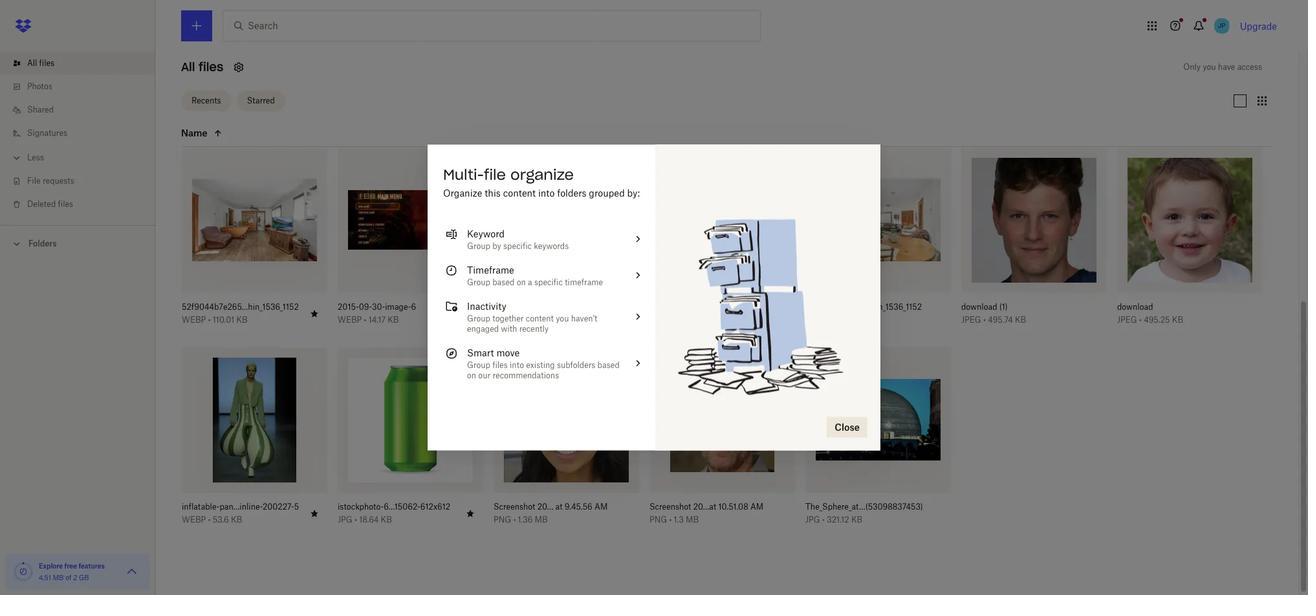 Task type: vqa. For each thing, say whether or not it's contained in the screenshot.


Task type: locate. For each thing, give the bounding box(es) containing it.
mb left of
[[53, 574, 64, 582]]

am right 9.45.56
[[595, 502, 608, 511]]

content up "recently"
[[526, 313, 554, 323]]

screenshot 20…at 10.51.08 am button
[[649, 502, 767, 512]]

20…at
[[693, 502, 716, 511]]

jpg down the istockphoto-
[[338, 515, 352, 524]]

inactivity
[[467, 300, 506, 311]]

0 horizontal spatial all
[[27, 58, 37, 68]]

2 group from the top
[[467, 277, 490, 287]]

explore
[[39, 562, 63, 570]]

kb down db165f6aaa73d…thin_1536_1152 button
[[857, 315, 868, 324]]

• down 1703238
[[666, 315, 669, 324]]

png left 1.36
[[494, 515, 511, 524]]

• left 101.6
[[832, 315, 834, 324]]

kb inside the 52f9044b7e265…hin_1536_1152 webp • 110.01 kb
[[236, 315, 248, 324]]

webp left 101.6
[[805, 315, 830, 324]]

2 png from the left
[[649, 515, 667, 524]]

1 horizontal spatial png
[[649, 515, 667, 524]]

on left a
[[517, 277, 526, 287]]

10.51.08
[[718, 502, 748, 511]]

1 horizontal spatial mb
[[535, 515, 548, 524]]

260.44
[[515, 315, 541, 324]]

close
[[835, 421, 860, 432]]

kb down 1703238 button
[[694, 315, 706, 324]]

4570_universit…erre_galant_1.0 button
[[494, 302, 611, 312]]

jpeg inside download jpeg • 495.25 kb
[[1117, 315, 1137, 324]]

istockphoto-
[[338, 502, 384, 511]]

group down 'timeframe'
[[467, 277, 490, 287]]

0 horizontal spatial png
[[494, 515, 511, 524]]

free
[[64, 562, 77, 570]]

files inside deleted files link
[[58, 199, 73, 209]]

files down move
[[492, 360, 508, 370]]

1703238 jpg • 26.08 kb
[[649, 302, 706, 324]]

0 vertical spatial you
[[1203, 62, 1216, 72]]

recents
[[191, 96, 221, 106]]

0 horizontal spatial screenshot
[[494, 502, 535, 511]]

into up recommendations
[[510, 360, 524, 370]]

0 horizontal spatial specific
[[503, 241, 532, 251]]

1 vertical spatial content
[[526, 313, 554, 323]]

download inside download jpeg • 495.25 kb
[[1117, 302, 1153, 312]]

0 horizontal spatial jpeg
[[961, 315, 981, 324]]

file, 4570_university_ave____pierre_galant_1.0.jpg row
[[494, 147, 639, 334]]

0 horizontal spatial download
[[961, 302, 997, 312]]

1 horizontal spatial all
[[181, 60, 195, 74]]

jpg inside "4570_universit…erre_galant_1.0 jpg • 260.44 kb"
[[494, 315, 508, 324]]

all up recents
[[181, 60, 195, 74]]

jpeg left 495.74
[[961, 315, 981, 324]]

file, screenshot 2023-10-19 at 9.45.56 am.png row
[[494, 347, 639, 534]]

1 horizontal spatial on
[[517, 277, 526, 287]]

webp inside the db165f6aaa73d…thin_1536_1152 webp • 101.6 kb
[[805, 315, 830, 324]]

2 am from the left
[[750, 502, 763, 511]]

1 png from the left
[[494, 515, 511, 524]]

file, 52f9044b7e2655d26eb85c0b2abdc392-uncropped_scaled_within_1536_1152.webp row
[[182, 147, 327, 334]]

09-
[[359, 302, 372, 312]]

webp down inflatable-
[[182, 515, 206, 524]]

download left (1)
[[961, 302, 997, 312]]

all files list item
[[0, 52, 155, 75]]

starred button
[[237, 91, 285, 112]]

0 horizontal spatial based
[[492, 277, 515, 287]]

• inside "4570_universit…erre_galant_1.0 jpg • 260.44 kb"
[[510, 315, 513, 324]]

content
[[503, 187, 536, 198], [526, 313, 554, 323]]

group
[[467, 241, 490, 251], [467, 277, 490, 287], [467, 313, 490, 323], [467, 360, 490, 370]]

1 download from the left
[[961, 302, 997, 312]]

file, download.jpeg row
[[1117, 147, 1263, 334]]

• inside screenshot 20… at 9.45.56 am png • 1.36 mb
[[513, 515, 516, 524]]

jpeg left 495.25
[[1117, 315, 1137, 324]]

mb inside screenshot 20… at 9.45.56 am png • 1.36 mb
[[535, 515, 548, 524]]

0 horizontal spatial into
[[510, 360, 524, 370]]

timeframe
[[565, 277, 603, 287]]

1 horizontal spatial download
[[1117, 302, 1153, 312]]

1 jpeg from the left
[[961, 315, 981, 324]]

kb down the istockphoto-6…15062-612x612 button
[[381, 515, 392, 524]]

download up 495.25
[[1117, 302, 1153, 312]]

mb
[[535, 515, 548, 524], [686, 515, 699, 524], [53, 574, 64, 582]]

organize
[[443, 187, 482, 198]]

• left 53.6 at bottom left
[[208, 515, 211, 524]]

am inside screenshot 20… at 9.45.56 am png • 1.36 mb
[[595, 502, 608, 511]]

1.3
[[674, 515, 684, 524]]

1 am from the left
[[595, 502, 608, 511]]

files up photos on the top of the page
[[39, 58, 54, 68]]

• inside the_sphere_at…(53098837453) jpg • 321.12 kb
[[822, 515, 825, 524]]

jpg inside istockphoto-6…15062-612x612 jpg • 18.64 kb
[[338, 515, 352, 524]]

am right 10.51.08
[[750, 502, 763, 511]]

2 screenshot from the left
[[649, 502, 691, 511]]

group for timeframe
[[467, 277, 490, 287]]

1 horizontal spatial into
[[538, 187, 555, 198]]

keyword group by specific keywords
[[467, 228, 569, 251]]

db165f6aaa73d…thin_1536_1152 webp • 101.6 kb
[[805, 302, 922, 324]]

kb down download (1) button
[[1015, 315, 1026, 324]]

name
[[181, 128, 208, 139]]

the_sphere_at…(53098837453) jpg • 321.12 kb
[[805, 502, 923, 524]]

kb
[[236, 315, 248, 324], [388, 315, 399, 324], [543, 315, 555, 324], [694, 315, 706, 324], [857, 315, 868, 324], [1015, 315, 1026, 324], [1172, 315, 1183, 324], [231, 515, 242, 524], [381, 515, 392, 524], [851, 515, 862, 524]]

you left have
[[1203, 62, 1216, 72]]

1 screenshot from the left
[[494, 502, 535, 511]]

into
[[538, 187, 555, 198], [510, 360, 524, 370]]

2
[[73, 574, 77, 582]]

png inside screenshot 20…at 10.51.08 am png • 1.3 mb
[[649, 515, 667, 524]]

on left our
[[467, 370, 476, 380]]

• left 14.17
[[364, 315, 366, 324]]

timeframe group based on a specific timeframe
[[467, 264, 603, 287]]

webp
[[182, 315, 206, 324], [338, 315, 362, 324], [805, 315, 830, 324], [182, 515, 206, 524]]

group inside smart move group files into existing subfolders based on our recommendations
[[467, 360, 490, 370]]

0 vertical spatial into
[[538, 187, 555, 198]]

list containing all files
[[0, 44, 155, 225]]

download button
[[1117, 302, 1234, 312]]

0 horizontal spatial you
[[556, 313, 569, 323]]

into down organize
[[538, 187, 555, 198]]

based down 'timeframe'
[[492, 277, 515, 287]]

jpg inside the_sphere_at…(53098837453) jpg • 321.12 kb
[[805, 515, 820, 524]]

group up the engaged
[[467, 313, 490, 323]]

1 horizontal spatial jpeg
[[1117, 315, 1137, 324]]

• left 260.44 at the left
[[510, 315, 513, 324]]

kb down the_sphere_at…(53098837453) button
[[851, 515, 862, 524]]

db165f6aaa73d…thin_1536_1152 button
[[805, 302, 922, 312]]

0 vertical spatial specific
[[503, 241, 532, 251]]

group up our
[[467, 360, 490, 370]]

files right deleted
[[58, 199, 73, 209]]

kb down 4570_universit…erre_galant_1.0 button
[[543, 315, 555, 324]]

screenshot up 1.3
[[649, 502, 691, 511]]

• inside download (1) jpeg • 495.74 kb
[[983, 315, 986, 324]]

• left 110.01
[[208, 315, 211, 324]]

list
[[0, 44, 155, 225]]

4.51
[[39, 574, 51, 582]]

jpg down inactivity
[[494, 315, 508, 324]]

kb down download button on the right bottom of page
[[1172, 315, 1183, 324]]

1 horizontal spatial based
[[597, 360, 620, 370]]

multi-file organize organize this content into folders grouped by:
[[443, 165, 640, 198]]

1 horizontal spatial screenshot
[[649, 502, 691, 511]]

kb inside 2015-09-30-image-6 webp • 14.17 kb
[[388, 315, 399, 324]]

mb down 20…
[[535, 515, 548, 524]]

signatures
[[27, 128, 67, 138]]

group for keyword
[[467, 241, 490, 251]]

webp inside 2015-09-30-image-6 webp • 14.17 kb
[[338, 315, 362, 324]]

• left 495.25
[[1139, 315, 1142, 324]]

webp down 2015-
[[338, 315, 362, 324]]

specific inside timeframe group based on a specific timeframe
[[534, 277, 563, 287]]

all files up photos on the top of the page
[[27, 58, 54, 68]]

photos
[[27, 82, 52, 91]]

1 horizontal spatial specific
[[534, 277, 563, 287]]

screenshot up 1.36
[[494, 502, 535, 511]]

• left 321.12
[[822, 515, 825, 524]]

kb inside inflatable-pan…inline-200227-5 webp • 53.6 kb
[[231, 515, 242, 524]]

less
[[27, 153, 44, 162]]

am inside screenshot 20…at 10.51.08 am png • 1.3 mb
[[750, 502, 763, 511]]

kb down 52f9044b7e265…hin_1536_1152 button
[[236, 315, 248, 324]]

1 group from the top
[[467, 241, 490, 251]]

files up recents
[[199, 60, 223, 74]]

content inside multi-file organize organize this content into folders grouped by:
[[503, 187, 536, 198]]

group inside timeframe group based on a specific timeframe
[[467, 277, 490, 287]]

by:
[[627, 187, 640, 198]]

kb inside the_sphere_at…(53098837453) jpg • 321.12 kb
[[851, 515, 862, 524]]

5
[[294, 502, 299, 511]]

webp left 110.01
[[182, 315, 206, 324]]

kb down 2015-09-30-image-6 button
[[388, 315, 399, 324]]

kb inside 1703238 jpg • 26.08 kb
[[694, 315, 706, 324]]

0 horizontal spatial am
[[595, 502, 608, 511]]

features
[[79, 562, 105, 570]]

1 vertical spatial specific
[[534, 277, 563, 287]]

6…15062-
[[384, 502, 420, 511]]

kb down inflatable-pan…inline-200227-5 button
[[231, 515, 242, 524]]

1 vertical spatial into
[[510, 360, 524, 370]]

group down keyword
[[467, 241, 490, 251]]

on inside timeframe group based on a specific timeframe
[[517, 277, 526, 287]]

content inside inactivity group together content you haven't engaged with recently
[[526, 313, 554, 323]]

1 vertical spatial you
[[556, 313, 569, 323]]

jpg inside 1703238 jpg • 26.08 kb
[[649, 315, 664, 324]]

2 jpeg from the left
[[1117, 315, 1137, 324]]

4 group from the top
[[467, 360, 490, 370]]

1 vertical spatial based
[[597, 360, 620, 370]]

quota usage element
[[13, 562, 34, 582]]

specific right by
[[503, 241, 532, 251]]

2 horizontal spatial mb
[[686, 515, 699, 524]]

screenshot inside screenshot 20… at 9.45.56 am png • 1.36 mb
[[494, 502, 535, 511]]

4570_universit…erre_galant_1.0
[[494, 302, 609, 312]]

jpg
[[494, 315, 508, 324], [649, 315, 664, 324], [338, 515, 352, 524], [805, 515, 820, 524]]

group inside keyword group by specific keywords
[[467, 241, 490, 251]]

0 horizontal spatial all files
[[27, 58, 54, 68]]

group inside inactivity group together content you haven't engaged with recently
[[467, 313, 490, 323]]

3 group from the top
[[467, 313, 490, 323]]

• left 1.36
[[513, 515, 516, 524]]

495.74
[[988, 315, 1013, 324]]

• left 1.3
[[669, 515, 672, 524]]

1 horizontal spatial am
[[750, 502, 763, 511]]

0 horizontal spatial on
[[467, 370, 476, 380]]

• left 18.64
[[354, 515, 357, 524]]

with
[[501, 324, 517, 333]]

all files up recents
[[181, 60, 223, 74]]

our
[[478, 370, 490, 380]]

101.6
[[836, 315, 855, 324]]

all up photos on the top of the page
[[27, 58, 37, 68]]

2 download from the left
[[1117, 302, 1153, 312]]

1703238
[[649, 302, 681, 312]]

jpg left 321.12
[[805, 515, 820, 524]]

photos link
[[10, 75, 155, 98]]

organize
[[510, 165, 574, 183]]

deleted files link
[[10, 193, 155, 216]]

• left 495.74
[[983, 315, 986, 324]]

inflatable-
[[182, 502, 220, 511]]

you down 4570_universit…erre_galant_1.0 button
[[556, 313, 569, 323]]

specific right a
[[534, 277, 563, 287]]

1 vertical spatial on
[[467, 370, 476, 380]]

png left 1.3
[[649, 515, 667, 524]]

you
[[1203, 62, 1216, 72], [556, 313, 569, 323]]

multi-file organize dialog
[[428, 145, 880, 451]]

download inside download (1) jpeg • 495.74 kb
[[961, 302, 997, 312]]

52f9044b7e265…hin_1536_1152 button
[[182, 302, 299, 312]]

content right the this
[[503, 187, 536, 198]]

files
[[39, 58, 54, 68], [199, 60, 223, 74], [58, 199, 73, 209], [492, 360, 508, 370]]

based
[[492, 277, 515, 287], [597, 360, 620, 370]]

folders
[[557, 187, 586, 198]]

1 horizontal spatial you
[[1203, 62, 1216, 72]]

based inside smart move group files into existing subfolders based on our recommendations
[[597, 360, 620, 370]]

0 horizontal spatial mb
[[53, 574, 64, 582]]

110.01
[[213, 315, 234, 324]]

recents button
[[181, 91, 231, 112]]

requests
[[43, 176, 74, 186]]

mb inside screenshot 20…at 10.51.08 am png • 1.3 mb
[[686, 515, 699, 524]]

specific
[[503, 241, 532, 251], [534, 277, 563, 287]]

webp inside the 52f9044b7e265…hin_1536_1152 webp • 110.01 kb
[[182, 315, 206, 324]]

specific inside keyword group by specific keywords
[[503, 241, 532, 251]]

• inside 2015-09-30-image-6 webp • 14.17 kb
[[364, 315, 366, 324]]

0 vertical spatial content
[[503, 187, 536, 198]]

all
[[27, 58, 37, 68], [181, 60, 195, 74]]

db165f6aaa73d…thin_1536_1152
[[805, 302, 922, 312]]

name button
[[181, 126, 290, 141]]

0 vertical spatial on
[[517, 277, 526, 287]]

keywords
[[534, 241, 569, 251]]

mb right 1.3
[[686, 515, 699, 524]]

0 vertical spatial based
[[492, 277, 515, 287]]

2015-
[[338, 302, 359, 312]]

based right subfolders
[[597, 360, 620, 370]]

file, istockphoto-610015062-612x612.jpg row
[[338, 347, 483, 534]]

jpg down 1703238
[[649, 315, 664, 324]]

gb
[[79, 574, 89, 582]]

starred
[[247, 96, 275, 106]]

download
[[961, 302, 997, 312], [1117, 302, 1153, 312]]

screenshot inside screenshot 20…at 10.51.08 am png • 1.3 mb
[[649, 502, 691, 511]]



Task type: describe. For each thing, give the bounding box(es) containing it.
of
[[65, 574, 71, 582]]

based inside timeframe group based on a specific timeframe
[[492, 277, 515, 287]]

53.6
[[213, 515, 229, 524]]

kb inside the db165f6aaa73d…thin_1536_1152 webp • 101.6 kb
[[857, 315, 868, 324]]

on inside smart move group files into existing subfolders based on our recommendations
[[467, 370, 476, 380]]

screenshot 20… at 9.45.56 am button
[[494, 502, 611, 512]]

only you have access
[[1183, 62, 1262, 72]]

mb inside explore free features 4.51 mb of 2 gb
[[53, 574, 64, 582]]

timeframe
[[467, 264, 514, 275]]

495.25
[[1144, 315, 1170, 324]]

52f9044b7e265…hin_1536_1152
[[182, 302, 299, 312]]

• inside download jpeg • 495.25 kb
[[1139, 315, 1142, 324]]

• inside inflatable-pan…inline-200227-5 webp • 53.6 kb
[[208, 515, 211, 524]]

access
[[1237, 62, 1262, 72]]

less image
[[10, 151, 23, 164]]

14.17
[[369, 315, 386, 324]]

9.45.56
[[565, 502, 592, 511]]

30-
[[372, 302, 385, 312]]

all files link
[[10, 52, 155, 75]]

move
[[496, 347, 520, 358]]

20…
[[537, 502, 553, 511]]

• inside screenshot 20…at 10.51.08 am png • 1.3 mb
[[669, 515, 672, 524]]

file, screenshot 2023-11-13 at 10.51.08 am.png row
[[649, 347, 795, 534]]

download (1) jpeg • 495.74 kb
[[961, 302, 1026, 324]]

the_sphere_at…(53098837453)
[[805, 502, 923, 511]]

jpg for jpg • 260.44 kb
[[494, 315, 508, 324]]

screenshot for •
[[649, 502, 691, 511]]

deleted
[[27, 199, 56, 209]]

26.08
[[671, 315, 692, 324]]

1 horizontal spatial all files
[[181, 60, 223, 74]]

file requests link
[[10, 169, 155, 193]]

pan…inline-
[[220, 502, 263, 511]]

file
[[27, 176, 41, 186]]

upgrade link
[[1240, 20, 1277, 31]]

group for inactivity
[[467, 313, 490, 323]]

file, download (1).jpeg row
[[961, 147, 1107, 334]]

folders
[[28, 239, 57, 248]]

6
[[411, 302, 416, 312]]

jpeg inside download (1) jpeg • 495.74 kb
[[961, 315, 981, 324]]

keyword
[[467, 228, 505, 239]]

all files inside 'all files' link
[[27, 58, 54, 68]]

shared
[[27, 105, 54, 115]]

• inside 1703238 jpg • 26.08 kb
[[666, 315, 669, 324]]

webp inside inflatable-pan…inline-200227-5 webp • 53.6 kb
[[182, 515, 206, 524]]

2015-09-30-image-6 webp • 14.17 kb
[[338, 302, 416, 324]]

kb inside download jpeg • 495.25 kb
[[1172, 315, 1183, 324]]

file, the_sphere_at_the_venetian_resort_(53098837453).jpg row
[[805, 347, 951, 534]]

(1)
[[999, 302, 1008, 312]]

612x612
[[420, 502, 450, 511]]

engaged
[[467, 324, 499, 333]]

deleted files
[[27, 199, 73, 209]]

explore free features 4.51 mb of 2 gb
[[39, 562, 105, 582]]

at
[[555, 502, 563, 511]]

file requests
[[27, 176, 74, 186]]

you inside inactivity group together content you haven't engaged with recently
[[556, 313, 569, 323]]

recently
[[519, 324, 549, 333]]

png inside screenshot 20… at 9.45.56 am png • 1.36 mb
[[494, 515, 511, 524]]

• inside istockphoto-6…15062-612x612 jpg • 18.64 kb
[[354, 515, 357, 524]]

image-
[[385, 302, 411, 312]]

have
[[1218, 62, 1235, 72]]

all inside list item
[[27, 58, 37, 68]]

file, 1703238.jpg row
[[649, 147, 795, 334]]

files inside 'all files' link
[[39, 58, 54, 68]]

istockphoto-6…15062-612x612 button
[[338, 502, 455, 512]]

download for •
[[1117, 302, 1153, 312]]

by
[[492, 241, 501, 251]]

recommendations
[[493, 370, 559, 380]]

haven't
[[571, 313, 597, 323]]

file, db165f6aaa73d95c9004256537e7037b-uncropped_scaled_within_1536_1152.webp row
[[805, 147, 951, 334]]

together
[[492, 313, 524, 323]]

the_sphere_at…(53098837453) button
[[805, 502, 923, 512]]

upgrade
[[1240, 20, 1277, 31]]

18.64
[[359, 515, 379, 524]]

into inside smart move group files into existing subfolders based on our recommendations
[[510, 360, 524, 370]]

dropbox image
[[10, 13, 36, 39]]

52f9044b7e265…hin_1536_1152 webp • 110.01 kb
[[182, 302, 299, 324]]

• inside the 52f9044b7e265…hin_1536_1152 webp • 110.01 kb
[[208, 315, 211, 324]]

multi-
[[443, 165, 484, 183]]

1703238 button
[[649, 302, 767, 312]]

files inside smart move group files into existing subfolders based on our recommendations
[[492, 360, 508, 370]]

kb inside istockphoto-6…15062-612x612 jpg • 18.64 kb
[[381, 515, 392, 524]]

screenshot 20…at 10.51.08 am png • 1.3 mb
[[649, 502, 763, 524]]

download for jpeg
[[961, 302, 997, 312]]

200227-
[[263, 502, 294, 511]]

kb inside download (1) jpeg • 495.74 kb
[[1015, 315, 1026, 324]]

signatures link
[[10, 122, 155, 145]]

download (1) button
[[961, 302, 1078, 312]]

1.36
[[518, 515, 533, 524]]

shared link
[[10, 98, 155, 122]]

• inside the db165f6aaa73d…thin_1536_1152 webp • 101.6 kb
[[832, 315, 834, 324]]

inflatable-pan…inline-200227-5 webp • 53.6 kb
[[182, 502, 299, 524]]

jpg for jpg • 26.08 kb
[[649, 315, 664, 324]]

screenshot for png
[[494, 502, 535, 511]]

existing
[[526, 360, 555, 370]]

this
[[485, 187, 501, 198]]

321.12
[[827, 515, 849, 524]]

into inside multi-file organize organize this content into folders grouped by:
[[538, 187, 555, 198]]

file, inflatable-pants-today-inline-200227-5.webp row
[[182, 347, 327, 534]]

jpg for jpg • 321.12 kb
[[805, 515, 820, 524]]

kb inside "4570_universit…erre_galant_1.0 jpg • 260.44 kb"
[[543, 315, 555, 324]]

subfolders
[[557, 360, 595, 370]]

folders button
[[0, 234, 155, 253]]

file, 2015-09-30-image-6.webp row
[[338, 147, 483, 334]]

close button
[[827, 417, 868, 438]]

only
[[1183, 62, 1201, 72]]

grouped
[[589, 187, 625, 198]]



